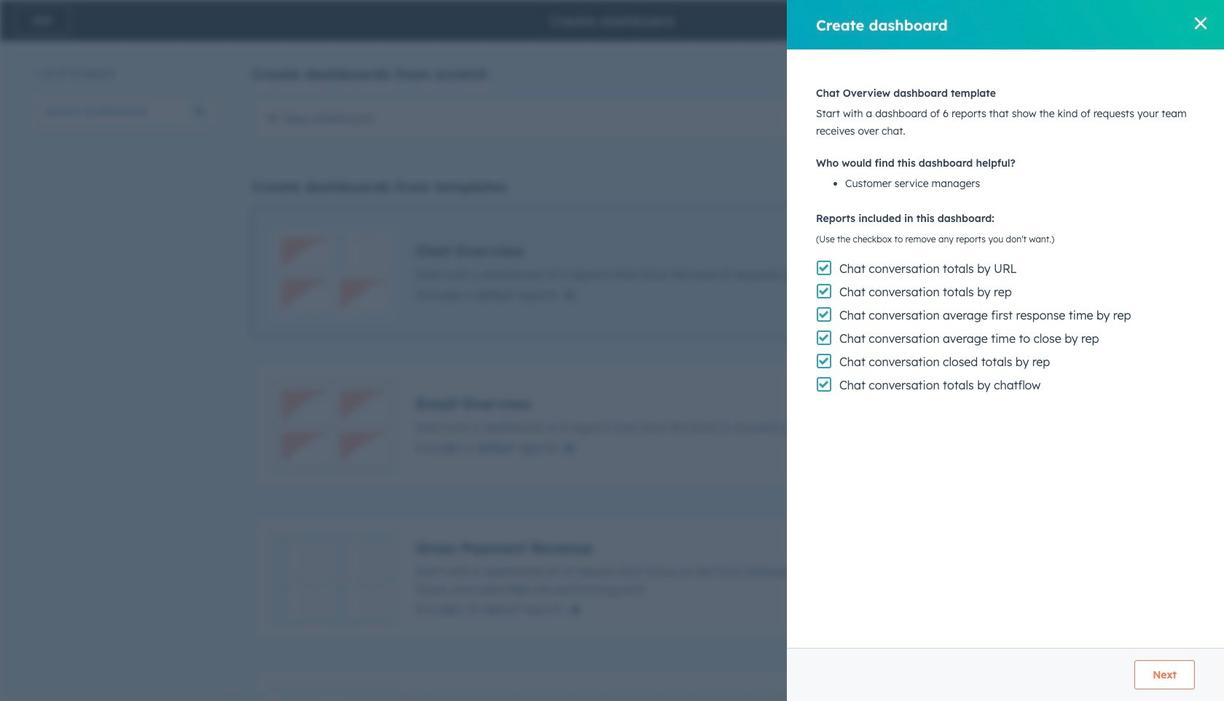 Task type: vqa. For each thing, say whether or not it's contained in the screenshot.
navigation
no



Task type: locate. For each thing, give the bounding box(es) containing it.
None checkbox
[[252, 95, 1178, 143], [252, 208, 1178, 337], [252, 361, 1178, 490], [252, 514, 1178, 643], [252, 667, 1178, 702], [252, 95, 1178, 143], [252, 208, 1178, 337], [252, 361, 1178, 490], [252, 514, 1178, 643], [252, 667, 1178, 702]]



Task type: describe. For each thing, give the bounding box(es) containing it.
close image
[[1195, 17, 1207, 29]]

page section element
[[0, 0, 1224, 41]]

Search search field
[[35, 97, 217, 126]]



